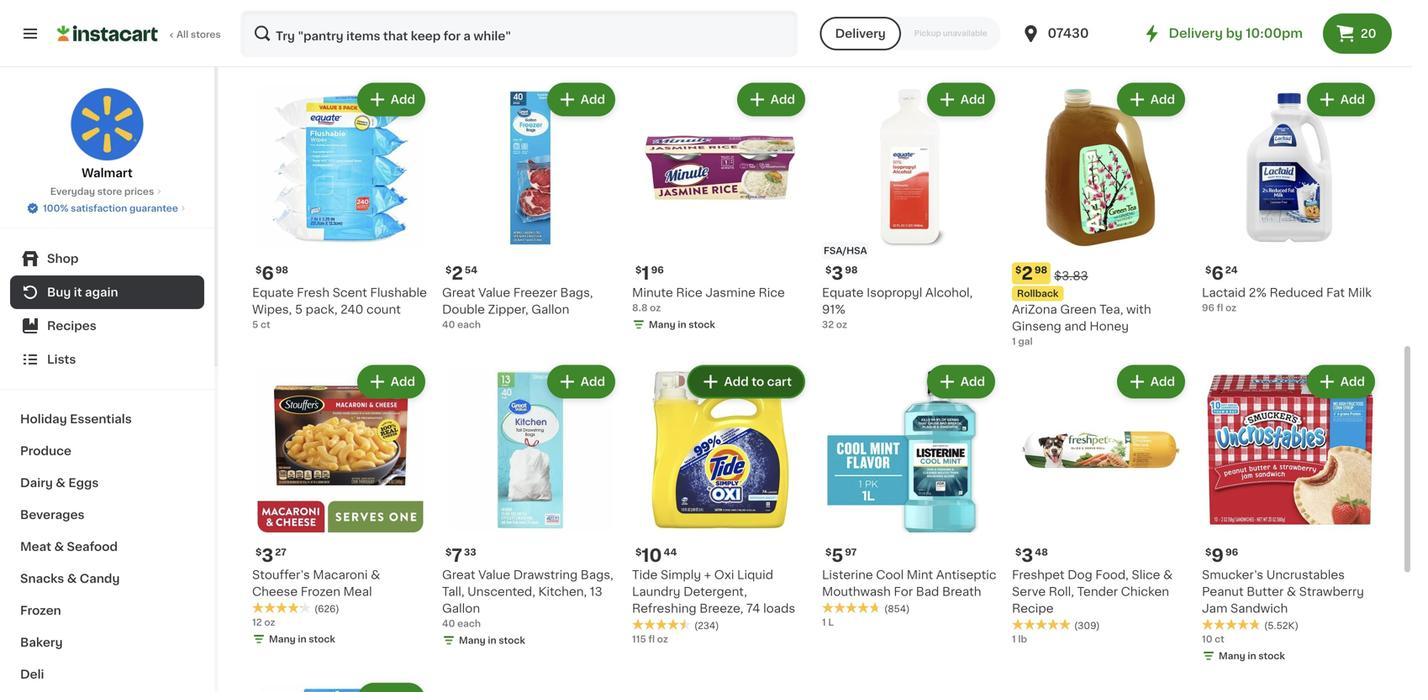 Task type: locate. For each thing, give the bounding box(es) containing it.
eligible down (4.66k)
[[313, 42, 357, 54]]

1 horizontal spatial see eligible items button
[[1012, 34, 1188, 63]]

$ inside $ 5 97
[[825, 548, 832, 557]]

5 down wipes,
[[252, 320, 258, 329]]

98
[[275, 266, 288, 275], [845, 266, 858, 275], [1035, 266, 1047, 275]]

all stores
[[177, 30, 221, 39]]

$ inside $ 3 27
[[256, 548, 262, 557]]

1 horizontal spatial eligible
[[1073, 42, 1117, 54]]

cool
[[876, 569, 904, 581]]

serve
[[1012, 586, 1046, 598]]

13
[[590, 586, 602, 598]]

fl down lactaid
[[1217, 303, 1223, 313]]

honey
[[1090, 321, 1129, 332]]

$ up smucker's
[[1205, 548, 1211, 557]]

2 vertical spatial 5
[[832, 547, 843, 565]]

1 see eligible items button from the left
[[252, 34, 429, 63]]

each down double
[[457, 320, 481, 329]]

ct down wipes,
[[261, 320, 270, 329]]

in down "sandwich"
[[1248, 652, 1256, 661]]

98 inside $ 3 98
[[845, 266, 858, 275]]

flushable
[[370, 287, 427, 299]]

breath
[[942, 586, 981, 598]]

1 up minute
[[642, 265, 649, 282]]

1 horizontal spatial items
[[1120, 42, 1154, 54]]

1 eligible from the left
[[313, 42, 357, 54]]

1 horizontal spatial see
[[1047, 42, 1070, 54]]

33
[[464, 548, 476, 557]]

delivery for delivery
[[835, 28, 886, 40]]

1 2 from the left
[[452, 265, 463, 282]]

fl right 115
[[648, 635, 655, 644]]

1 vertical spatial frozen
[[20, 605, 61, 617]]

1 vertical spatial 40
[[442, 619, 455, 629]]

20
[[1361, 28, 1376, 40]]

recipes
[[47, 320, 96, 332]]

3 left 27
[[262, 547, 273, 565]]

6
[[262, 265, 274, 282], [1211, 265, 1224, 282]]

bags, inside great value drawstring bags, tall, unscented, kitchen, 13 gallon 40 each
[[581, 569, 613, 581]]

product group containing 7
[[442, 362, 619, 651]]

dog
[[1068, 569, 1092, 581]]

$ for $ 5 97
[[825, 548, 832, 557]]

$ inside $ 3 48
[[1015, 548, 1022, 557]]

add for listerine cool mint antiseptic mouthwash for bad breath
[[961, 376, 985, 388]]

1 vertical spatial value
[[478, 569, 510, 581]]

fl right 45
[[1027, 19, 1033, 29]]

5 left 97 on the bottom right of the page
[[832, 547, 843, 565]]

& down uncrustables
[[1287, 586, 1296, 598]]

2 horizontal spatial 5
[[832, 547, 843, 565]]

in down unscented,
[[488, 636, 496, 645]]

sandwich
[[1230, 603, 1288, 615]]

$ left 48
[[1015, 548, 1022, 557]]

fl inside 45 fl oz see eligible items
[[1027, 19, 1033, 29]]

add button for listerine cool mint antiseptic mouthwash for bad breath
[[929, 367, 993, 397]]

delivery inside button
[[835, 28, 886, 40]]

gal
[[1018, 337, 1033, 346]]

0 horizontal spatial frozen
[[20, 605, 61, 617]]

$ inside the $ 10 44
[[635, 548, 642, 557]]

None search field
[[240, 10, 798, 57]]

add for great value freezer bags, double zipper, gallon
[[581, 94, 605, 105]]

2 each from the top
[[457, 619, 481, 629]]

see eligible items button down 45 fl oz button
[[1012, 34, 1188, 63]]

see
[[287, 42, 310, 54], [1047, 42, 1070, 54]]

1 vertical spatial ct
[[261, 320, 270, 329]]

0 horizontal spatial 6
[[262, 265, 274, 282]]

1 horizontal spatial 3
[[832, 265, 843, 282]]

delivery for delivery by 10:00pm
[[1169, 27, 1223, 40]]

value up unscented,
[[478, 569, 510, 581]]

oz inside equate isopropyl alcohol, 91% 32 oz
[[836, 320, 847, 329]]

$ inside $ 6 24
[[1205, 266, 1211, 275]]

1 vertical spatial 96
[[1202, 303, 1215, 313]]

eligible inside 45 fl oz see eligible items
[[1073, 42, 1117, 54]]

oz down minute
[[650, 303, 661, 313]]

fl for 45 fl oz see eligible items
[[1027, 19, 1033, 29]]

07430
[[1048, 27, 1089, 40]]

snacks
[[20, 573, 64, 585]]

74
[[746, 603, 760, 615]]

add for lactaid 2% reduced fat milk
[[1340, 94, 1365, 105]]

equate up wipes,
[[252, 287, 294, 299]]

0 vertical spatial each
[[457, 320, 481, 329]]

for
[[894, 586, 913, 598]]

$ inside $ 2 54
[[445, 266, 452, 275]]

oz inside lactaid 2% reduced fat milk 96 fl oz
[[1225, 303, 1237, 313]]

fl inside lactaid 2% reduced fat milk 96 fl oz
[[1217, 303, 1223, 313]]

10 left 44
[[642, 547, 662, 565]]

add for equate isopropyl alcohol, 91%
[[961, 94, 985, 105]]

bad
[[916, 586, 939, 598]]

pack,
[[306, 304, 338, 316]]

value up the 'zipper,'
[[478, 287, 510, 299]]

5 down "fresh"
[[295, 304, 303, 316]]

many
[[649, 320, 676, 329], [269, 635, 296, 644], [459, 636, 486, 645], [1219, 652, 1245, 661]]

3 98 from the left
[[1035, 266, 1047, 275]]

1 vertical spatial 10
[[1202, 635, 1212, 644]]

2 vertical spatial fl
[[648, 635, 655, 644]]

snacks & candy link
[[10, 563, 204, 595]]

fsa/hsa
[[824, 246, 867, 255]]

0 horizontal spatial 10
[[642, 547, 662, 565]]

fl for 115 fl oz
[[648, 635, 655, 644]]

96 right 9
[[1225, 548, 1238, 557]]

1 great from the top
[[442, 287, 475, 299]]

frozen up (626)
[[301, 586, 340, 598]]

40 down tall, on the bottom of the page
[[442, 619, 455, 629]]

1 horizontal spatial 5
[[295, 304, 303, 316]]

gallon down tall, on the bottom of the page
[[442, 603, 480, 615]]

shop
[[47, 253, 79, 265]]

ct down jam
[[1215, 635, 1224, 644]]

0 vertical spatial fl
[[1027, 19, 1033, 29]]

6 for equate fresh scent flushable wipes, 5 pack, 240 count
[[262, 265, 274, 282]]

$ for $ 2 54
[[445, 266, 452, 275]]

6 up wipes,
[[262, 265, 274, 282]]

$ inside $ 6 98
[[256, 266, 262, 275]]

1 horizontal spatial delivery
[[1169, 27, 1223, 40]]

2 see eligible items button from the left
[[1012, 34, 1188, 63]]

equate inside equate isopropyl alcohol, 91% 32 oz
[[822, 287, 864, 299]]

0 horizontal spatial see
[[287, 42, 310, 54]]

0 horizontal spatial eligible
[[313, 42, 357, 54]]

240
[[341, 304, 364, 316]]

1 left gal
[[1012, 337, 1016, 346]]

add button for freshpet dog food, slice & serve roll, tender chicken recipe
[[1119, 367, 1183, 397]]

98 inside $ 6 98
[[275, 266, 288, 275]]

value inside great value drawstring bags, tall, unscented, kitchen, 13 gallon 40 each
[[478, 569, 510, 581]]

add button for great value freezer bags, double zipper, gallon
[[549, 84, 614, 115]]

rice right jasmine
[[759, 287, 785, 299]]

value inside great value freezer bags, double zipper, gallon 40 each
[[478, 287, 510, 299]]

1 horizontal spatial equate
[[822, 287, 864, 299]]

1 each from the top
[[457, 320, 481, 329]]

$3.83
[[1054, 270, 1088, 282]]

& left "eggs"
[[56, 477, 66, 489]]

product group containing 5
[[822, 362, 999, 629]]

stock
[[689, 320, 715, 329], [309, 635, 335, 644], [499, 636, 525, 645], [1258, 652, 1285, 661]]

product group containing 10
[[632, 362, 809, 646]]

many in stock down (626)
[[269, 635, 335, 644]]

115 fl oz
[[632, 635, 668, 644]]

add button for stouffer's macaroni & cheese frozen meal
[[359, 367, 424, 397]]

+
[[704, 569, 711, 581]]

$ for $ 7 33
[[445, 548, 452, 557]]

$ for $ 6 24
[[1205, 266, 1211, 275]]

1 horizontal spatial rice
[[759, 287, 785, 299]]

$ 5 97
[[825, 547, 857, 565]]

bags, right freezer
[[560, 287, 593, 299]]

2 6 from the left
[[1211, 265, 1224, 282]]

1 vertical spatial 5
[[252, 320, 258, 329]]

96 down lactaid
[[1202, 303, 1215, 313]]

3 down fsa/hsa
[[832, 265, 843, 282]]

96 inside $ 9 96
[[1225, 548, 1238, 557]]

1 items from the left
[[360, 42, 394, 54]]

instacart logo image
[[57, 24, 158, 44]]

98 up wipes,
[[275, 266, 288, 275]]

(4.66k)
[[314, 6, 349, 15]]

& up meal
[[371, 569, 380, 581]]

1 horizontal spatial 2
[[1022, 265, 1033, 282]]

$ down fsa/hsa
[[825, 266, 832, 275]]

ct right '42'
[[267, 19, 276, 29]]

value for freezer
[[478, 287, 510, 299]]

98 for 6
[[275, 266, 288, 275]]

gallon
[[531, 304, 569, 316], [442, 603, 480, 615]]

many in stock down unscented,
[[459, 636, 525, 645]]

0 horizontal spatial rice
[[676, 287, 702, 299]]

2 horizontal spatial 3
[[1022, 547, 1033, 565]]

recipe
[[1012, 603, 1054, 615]]

(309)
[[1074, 622, 1100, 631]]

value for drawstring
[[478, 569, 510, 581]]

$
[[256, 266, 262, 275], [445, 266, 452, 275], [635, 266, 642, 275], [825, 266, 832, 275], [1015, 266, 1022, 275], [1205, 266, 1211, 275], [256, 548, 262, 557], [445, 548, 452, 557], [635, 548, 642, 557], [825, 548, 832, 557], [1015, 548, 1022, 557], [1205, 548, 1211, 557]]

great up tall, on the bottom of the page
[[442, 569, 475, 581]]

Search field
[[242, 12, 797, 55]]

$ inside $ 3 98
[[825, 266, 832, 275]]

service type group
[[820, 17, 1001, 50]]

98 up rollback
[[1035, 266, 1047, 275]]

96 for 9
[[1225, 548, 1238, 557]]

0 vertical spatial frozen
[[301, 586, 340, 598]]

bags, up 13
[[581, 569, 613, 581]]

1 value from the top
[[478, 287, 510, 299]]

2 equate from the left
[[822, 287, 864, 299]]

oz right 32
[[836, 320, 847, 329]]

$ up wipes,
[[256, 266, 262, 275]]

0 horizontal spatial 3
[[262, 547, 273, 565]]

in
[[678, 320, 686, 329], [298, 635, 306, 644], [488, 636, 496, 645], [1248, 652, 1256, 661]]

see eligible items button down (4.66k)
[[252, 34, 429, 63]]

2 left 54
[[452, 265, 463, 282]]

40 inside great value freezer bags, double zipper, gallon 40 each
[[442, 320, 455, 329]]

$ left 33
[[445, 548, 452, 557]]

& right slice
[[1163, 569, 1173, 581]]

1 equate from the left
[[252, 287, 294, 299]]

lists
[[47, 354, 76, 366]]

2 2 from the left
[[1022, 265, 1033, 282]]

deli link
[[10, 659, 204, 691]]

97
[[845, 548, 857, 557]]

1 horizontal spatial 10
[[1202, 635, 1212, 644]]

2 great from the top
[[442, 569, 475, 581]]

bags, for kitchen,
[[581, 569, 613, 581]]

many in stock down 10 ct
[[1219, 652, 1285, 661]]

40 down double
[[442, 320, 455, 329]]

$ up minute
[[635, 266, 642, 275]]

many down 10 ct
[[1219, 652, 1245, 661]]

0 horizontal spatial items
[[360, 42, 394, 54]]

eligible down 07430 on the top right
[[1073, 42, 1117, 54]]

$ for $ 2 98 $3.83
[[1015, 266, 1022, 275]]

l
[[828, 618, 834, 627]]

0 horizontal spatial 2
[[452, 265, 463, 282]]

6 left 24
[[1211, 265, 1224, 282]]

$ 6 24
[[1205, 265, 1238, 282]]

$ inside $ 1 96
[[635, 266, 642, 275]]

frozen up bakery
[[20, 605, 61, 617]]

1 vertical spatial bags,
[[581, 569, 613, 581]]

2 items from the left
[[1120, 42, 1154, 54]]

0 vertical spatial gallon
[[531, 304, 569, 316]]

1 horizontal spatial 96
[[1202, 303, 1215, 313]]

1 vertical spatial great
[[442, 569, 475, 581]]

buy
[[47, 287, 71, 298]]

with
[[1126, 304, 1151, 316]]

$ up rollback
[[1015, 266, 1022, 275]]

$ inside $ 2 98 $3.83
[[1015, 266, 1022, 275]]

$ left 27
[[256, 548, 262, 557]]

0 vertical spatial great
[[442, 287, 475, 299]]

45 fl oz button
[[1012, 0, 1188, 31]]

great inside great value freezer bags, double zipper, gallon 40 each
[[442, 287, 475, 299]]

rice right minute
[[676, 287, 702, 299]]

0 horizontal spatial 98
[[275, 266, 288, 275]]

add for arizona green tea, with ginseng and honey
[[1150, 94, 1175, 105]]

1 vertical spatial each
[[457, 619, 481, 629]]

ct for 10 ct
[[1215, 635, 1224, 644]]

2 vertical spatial 96
[[1225, 548, 1238, 557]]

recipes link
[[10, 309, 204, 343]]

many in stock down 'minute rice jasmine rice 8.8 oz'
[[649, 320, 715, 329]]

1 98 from the left
[[275, 266, 288, 275]]

1 vertical spatial fl
[[1217, 303, 1223, 313]]

0 vertical spatial bags,
[[560, 287, 593, 299]]

0 vertical spatial 40
[[442, 320, 455, 329]]

2 40 from the top
[[442, 619, 455, 629]]

tall,
[[442, 586, 464, 598]]

see eligible items button for product group containing ★★★★★
[[252, 34, 429, 63]]

great inside great value drawstring bags, tall, unscented, kitchen, 13 gallon 40 each
[[442, 569, 475, 581]]

oz down lactaid
[[1225, 303, 1237, 313]]

0 horizontal spatial equate
[[252, 287, 294, 299]]

0 horizontal spatial see eligible items button
[[252, 34, 429, 63]]

2 horizontal spatial 98
[[1035, 266, 1047, 275]]

96 inside $ 1 96
[[651, 266, 664, 275]]

0 vertical spatial ct
[[267, 19, 276, 29]]

2 horizontal spatial fl
[[1217, 303, 1223, 313]]

1 horizontal spatial 6
[[1211, 265, 1224, 282]]

0 horizontal spatial 5
[[252, 320, 258, 329]]

everyday store prices link
[[50, 185, 164, 198]]

1 6 from the left
[[262, 265, 274, 282]]

$ left 97 on the bottom right of the page
[[825, 548, 832, 557]]

$ for $ 3 27
[[256, 548, 262, 557]]

10 down jam
[[1202, 635, 1212, 644]]

stores
[[191, 30, 221, 39]]

2 for $ 2 98 $3.83
[[1022, 265, 1033, 282]]

★★★★★
[[252, 3, 311, 15], [252, 3, 311, 15], [252, 602, 311, 614], [252, 602, 311, 614], [822, 602, 881, 614], [822, 602, 881, 614], [632, 619, 691, 631], [632, 619, 691, 631], [1012, 619, 1071, 631], [1012, 619, 1071, 631], [1202, 619, 1261, 631], [1202, 619, 1261, 631]]

$ 3 27
[[256, 547, 286, 565]]

roll,
[[1049, 586, 1074, 598]]

freezer
[[513, 287, 557, 299]]

$ for $ 3 98
[[825, 266, 832, 275]]

butter
[[1247, 586, 1284, 598]]

10
[[642, 547, 662, 565], [1202, 635, 1212, 644]]

2 up rollback
[[1022, 265, 1033, 282]]

& inside smucker's uncrustables peanut butter & strawberry jam sandwich
[[1287, 586, 1296, 598]]

0 horizontal spatial fl
[[648, 635, 655, 644]]

2 eligible from the left
[[1073, 42, 1117, 54]]

6 for lactaid 2% reduced fat milk
[[1211, 265, 1224, 282]]

96 up minute
[[651, 266, 664, 275]]

in down 'minute rice jasmine rice 8.8 oz'
[[678, 320, 686, 329]]

3 for equate isopropyl alcohol, 91%
[[832, 265, 843, 282]]

product group containing 9
[[1202, 362, 1378, 666]]

equate up 91%
[[822, 287, 864, 299]]

cart
[[767, 376, 792, 388]]

product group
[[252, 0, 429, 63], [1012, 0, 1188, 63], [252, 79, 429, 332], [442, 79, 619, 332], [632, 79, 809, 335], [822, 79, 999, 332], [1012, 79, 1188, 348], [1202, 79, 1378, 315], [252, 362, 429, 650], [442, 362, 619, 651], [632, 362, 809, 646], [822, 362, 999, 629], [1012, 362, 1188, 646], [1202, 362, 1378, 666], [252, 680, 429, 693]]

walmart link
[[70, 87, 144, 182]]

40
[[442, 320, 455, 329], [442, 619, 455, 629]]

0 horizontal spatial 96
[[651, 266, 664, 275]]

$ inside $ 9 96
[[1205, 548, 1211, 557]]

&
[[56, 477, 66, 489], [54, 541, 64, 553], [371, 569, 380, 581], [1163, 569, 1173, 581], [67, 573, 77, 585], [1287, 586, 1296, 598]]

1 horizontal spatial gallon
[[531, 304, 569, 316]]

1 left lb
[[1012, 635, 1016, 644]]

minute
[[632, 287, 673, 299]]

3 for freshpet dog food, slice & serve roll, tender chicken recipe
[[1022, 547, 1033, 565]]

96 inside lactaid 2% reduced fat milk 96 fl oz
[[1202, 303, 1215, 313]]

2 see from the left
[[1047, 42, 1070, 54]]

great up double
[[442, 287, 475, 299]]

oz inside 'minute rice jasmine rice 8.8 oz'
[[650, 303, 661, 313]]

$ up tide
[[635, 548, 642, 557]]

stock down great value drawstring bags, tall, unscented, kitchen, 13 gallon 40 each
[[499, 636, 525, 645]]

product group containing ★★★★★
[[252, 0, 429, 63]]

$ left 24
[[1205, 266, 1211, 275]]

tea,
[[1100, 304, 1123, 316]]

oz right 45
[[1035, 19, 1047, 29]]

items inside 45 fl oz see eligible items
[[1120, 42, 1154, 54]]

100% satisfaction guarantee button
[[26, 198, 188, 215]]

add button for equate fresh scent flushable wipes, 5 pack, 240 count
[[359, 84, 424, 115]]

0 horizontal spatial delivery
[[835, 28, 886, 40]]

smucker's
[[1202, 569, 1263, 581]]

many down tall, on the bottom of the page
[[459, 636, 486, 645]]

45
[[1012, 19, 1025, 29]]

2 vertical spatial ct
[[1215, 635, 1224, 644]]

tide simply + oxi liquid laundry detergent, refreshing breeze, 74 loads
[[632, 569, 795, 615]]

1 horizontal spatial 98
[[845, 266, 858, 275]]

0 vertical spatial value
[[478, 287, 510, 299]]

$ left 54
[[445, 266, 452, 275]]

1 vertical spatial gallon
[[442, 603, 480, 615]]

(5.52k)
[[1264, 622, 1299, 631]]

0 horizontal spatial gallon
[[442, 603, 480, 615]]

each down tall, on the bottom of the page
[[457, 619, 481, 629]]

equate inside equate fresh scent flushable wipes, 5 pack, 240 count 5 ct
[[252, 287, 294, 299]]

bags, inside great value freezer bags, double zipper, gallon 40 each
[[560, 287, 593, 299]]

in down stouffer's macaroni & cheese frozen meal
[[298, 635, 306, 644]]

refreshing
[[632, 603, 696, 615]]

40 inside great value drawstring bags, tall, unscented, kitchen, 13 gallon 40 each
[[442, 619, 455, 629]]

54
[[465, 266, 477, 275]]

3
[[832, 265, 843, 282], [262, 547, 273, 565], [1022, 547, 1033, 565]]

1 horizontal spatial frozen
[[301, 586, 340, 598]]

$ inside $ 7 33
[[445, 548, 452, 557]]

drawstring
[[513, 569, 578, 581]]

1 horizontal spatial fl
[[1027, 19, 1033, 29]]

liquid
[[737, 569, 773, 581]]

1 40 from the top
[[442, 320, 455, 329]]

0 vertical spatial 96
[[651, 266, 664, 275]]

add for smucker's uncrustables peanut butter & strawberry jam sandwich
[[1340, 376, 1365, 388]]

prices
[[124, 187, 154, 196]]

& inside stouffer's macaroni & cheese frozen meal
[[371, 569, 380, 581]]

dairy
[[20, 477, 53, 489]]

gallon down freezer
[[531, 304, 569, 316]]

07430 button
[[1021, 10, 1122, 57]]

2 horizontal spatial 96
[[1225, 548, 1238, 557]]

2 98 from the left
[[845, 266, 858, 275]]

2 value from the top
[[478, 569, 510, 581]]

ct inside equate fresh scent flushable wipes, 5 pack, 240 count 5 ct
[[261, 320, 270, 329]]

3 left 48
[[1022, 547, 1033, 565]]

98 down fsa/hsa
[[845, 266, 858, 275]]

1 see from the left
[[287, 42, 310, 54]]

ginseng
[[1012, 321, 1061, 332]]

delivery
[[1169, 27, 1223, 40], [835, 28, 886, 40]]



Task type: describe. For each thing, give the bounding box(es) containing it.
1 left l
[[822, 618, 826, 627]]

stock down (5.52k)
[[1258, 652, 1285, 661]]

3 for stouffer's macaroni & cheese frozen meal
[[262, 547, 273, 565]]

& right meat
[[54, 541, 64, 553]]

walmart logo image
[[70, 87, 144, 161]]

everyday store prices
[[50, 187, 154, 196]]

$2.98 original price: $3.83 element
[[1012, 263, 1188, 284]]

laundry
[[632, 586, 680, 598]]

tide
[[632, 569, 658, 581]]

isopropyl
[[867, 287, 922, 299]]

snacks & candy
[[20, 573, 120, 585]]

add button for lactaid 2% reduced fat milk
[[1308, 84, 1373, 115]]

food,
[[1095, 569, 1129, 581]]

stouffer's macaroni & cheese frozen meal
[[252, 569, 380, 598]]

$ 3 98
[[825, 265, 858, 282]]

96 for 1
[[651, 266, 664, 275]]

frozen inside stouffer's macaroni & cheese frozen meal
[[301, 586, 340, 598]]

milk
[[1348, 287, 1372, 299]]

20 button
[[1323, 13, 1392, 54]]

meat & seafood
[[20, 541, 118, 553]]

ct for 42 ct
[[267, 19, 276, 29]]

gallon inside great value freezer bags, double zipper, gallon 40 each
[[531, 304, 569, 316]]

walmart
[[82, 167, 133, 179]]

stouffer's
[[252, 569, 310, 581]]

add for stouffer's macaroni & cheese frozen meal
[[391, 376, 415, 388]]

stock down 'minute rice jasmine rice 8.8 oz'
[[689, 320, 715, 329]]

produce
[[20, 445, 71, 457]]

$ for $ 9 96
[[1205, 548, 1211, 557]]

simply
[[661, 569, 701, 581]]

see inside 45 fl oz see eligible items
[[1047, 42, 1070, 54]]

$ for $ 3 48
[[1015, 548, 1022, 557]]

holiday essentials link
[[10, 403, 204, 435]]

add button for equate isopropyl alcohol, 91%
[[929, 84, 993, 115]]

items inside button
[[360, 42, 394, 54]]

stock down (626)
[[309, 635, 335, 644]]

loads
[[763, 603, 795, 615]]

& left candy
[[67, 573, 77, 585]]

98 for 3
[[845, 266, 858, 275]]

add for great value drawstring bags, tall, unscented, kitchen, 13 gallon
[[581, 376, 605, 388]]

equate for 3
[[822, 287, 864, 299]]

frozen link
[[10, 595, 204, 627]]

(234)
[[694, 622, 719, 631]]

add button for minute rice jasmine rice
[[739, 84, 804, 115]]

alcohol,
[[925, 287, 973, 299]]

listerine cool mint antiseptic mouthwash for bad breath
[[822, 569, 996, 598]]

deli
[[20, 669, 44, 681]]

produce link
[[10, 435, 204, 467]]

shop link
[[10, 242, 204, 276]]

all stores link
[[57, 10, 222, 57]]

holiday essentials
[[20, 414, 132, 425]]

0 vertical spatial 10
[[642, 547, 662, 565]]

bags, for gallon
[[560, 287, 593, 299]]

7
[[452, 547, 462, 565]]

minute rice jasmine rice 8.8 oz
[[632, 287, 785, 313]]

oz right 12
[[264, 618, 275, 627]]

2 for $ 2 54
[[452, 265, 463, 282]]

$ for $ 6 98
[[256, 266, 262, 275]]

12 oz
[[252, 618, 275, 627]]

(626)
[[314, 605, 339, 614]]

freshpet dog food, slice & serve roll, tender chicken recipe
[[1012, 569, 1173, 615]]

add for freshpet dog food, slice & serve roll, tender chicken recipe
[[1150, 376, 1175, 388]]

scent
[[333, 287, 367, 299]]

42 ct
[[252, 19, 276, 29]]

beverages link
[[10, 499, 204, 531]]

oz inside 45 fl oz see eligible items
[[1035, 19, 1047, 29]]

$ for $ 10 44
[[635, 548, 642, 557]]

many down 12 oz
[[269, 635, 296, 644]]

dairy & eggs
[[20, 477, 99, 489]]

add button for great value drawstring bags, tall, unscented, kitchen, 13 gallon
[[549, 367, 614, 397]]

green
[[1060, 304, 1097, 316]]

delivery by 10:00pm link
[[1142, 24, 1303, 44]]

1 rice from the left
[[676, 287, 702, 299]]

each inside great value drawstring bags, tall, unscented, kitchen, 13 gallon 40 each
[[457, 619, 481, 629]]

9
[[1211, 547, 1224, 565]]

add button for smucker's uncrustables peanut butter & strawberry jam sandwich
[[1308, 367, 1373, 397]]

breeze,
[[699, 603, 743, 615]]

27
[[275, 548, 286, 557]]

many down minute
[[649, 320, 676, 329]]

great for double
[[442, 287, 475, 299]]

great for tall,
[[442, 569, 475, 581]]

0 vertical spatial 5
[[295, 304, 303, 316]]

jasmine
[[705, 287, 756, 299]]

count
[[367, 304, 401, 316]]

91%
[[822, 304, 845, 316]]

zipper,
[[488, 304, 528, 316]]

freshpet
[[1012, 569, 1065, 581]]

1 inside arizona green tea, with ginseng and honey 1 gal
[[1012, 337, 1016, 346]]

product group containing 1
[[632, 79, 809, 335]]

$ 2 54
[[445, 265, 477, 282]]

equate isopropyl alcohol, 91% 32 oz
[[822, 287, 973, 329]]

equate for 6
[[252, 287, 294, 299]]

each inside great value freezer bags, double zipper, gallon 40 each
[[457, 320, 481, 329]]

add to cart
[[724, 376, 792, 388]]

chicken
[[1121, 586, 1169, 598]]

24
[[1225, 266, 1238, 275]]

see eligible items button for product group containing see eligible items
[[1012, 34, 1188, 63]]

it
[[74, 287, 82, 298]]

add for equate fresh scent flushable wipes, 5 pack, 240 count
[[391, 94, 415, 105]]

tender
[[1077, 586, 1118, 598]]

$ 9 96
[[1205, 547, 1238, 565]]

2 rice from the left
[[759, 287, 785, 299]]

add for minute rice jasmine rice
[[771, 94, 795, 105]]

45 fl oz see eligible items
[[1012, 19, 1154, 54]]

listerine
[[822, 569, 873, 581]]

arizona green tea, with ginseng and honey 1 gal
[[1012, 304, 1151, 346]]

add button for arizona green tea, with ginseng and honey
[[1119, 84, 1183, 115]]

buy it again
[[47, 287, 118, 298]]

beverages
[[20, 509, 85, 521]]

2%
[[1249, 287, 1267, 299]]

oz right 115
[[657, 635, 668, 644]]

store
[[97, 187, 122, 196]]

fat
[[1326, 287, 1345, 299]]

delivery button
[[820, 17, 901, 50]]

1 l
[[822, 618, 834, 627]]

kitchen,
[[538, 586, 587, 598]]

add to cart button
[[689, 367, 804, 397]]

double
[[442, 304, 485, 316]]

$ 7 33
[[445, 547, 476, 565]]

gallon inside great value drawstring bags, tall, unscented, kitchen, 13 gallon 40 each
[[442, 603, 480, 615]]

lb
[[1018, 635, 1027, 644]]

product group containing see eligible items
[[1012, 0, 1188, 63]]

& inside "freshpet dog food, slice & serve roll, tender chicken recipe"
[[1163, 569, 1173, 581]]

dairy & eggs link
[[10, 467, 204, 499]]

eggs
[[68, 477, 99, 489]]

$ 10 44
[[635, 547, 677, 565]]

by
[[1226, 27, 1243, 40]]

$ for $ 1 96
[[635, 266, 642, 275]]

(854)
[[884, 605, 910, 614]]

equate fresh scent flushable wipes, 5 pack, 240 count 5 ct
[[252, 287, 427, 329]]

wipes,
[[252, 304, 292, 316]]

98 inside $ 2 98 $3.83
[[1035, 266, 1047, 275]]

smucker's uncrustables peanut butter & strawberry jam sandwich
[[1202, 569, 1364, 615]]

10:00pm
[[1246, 27, 1303, 40]]



Task type: vqa. For each thing, say whether or not it's contained in the screenshot.
"Pickup" BUTTON
no



